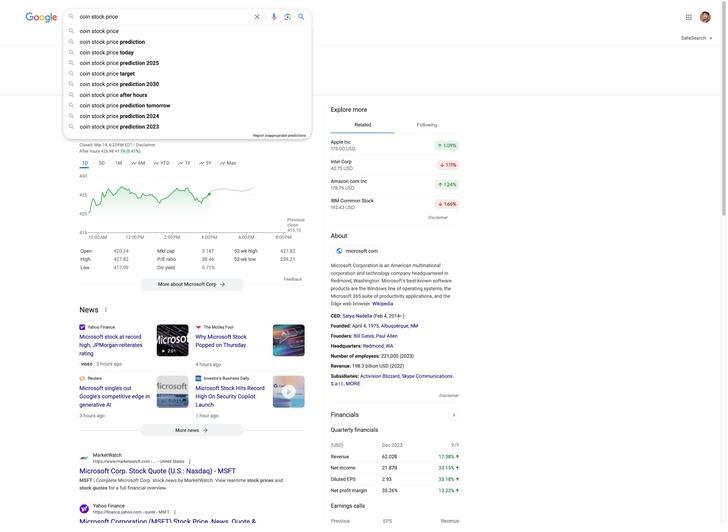 Task type: vqa. For each thing, say whether or not it's contained in the screenshot.
Most
no



Task type: locate. For each thing, give the bounding box(es) containing it.
None text field
[[150, 459, 184, 464]]

tab list
[[79, 69, 459, 90]]

google image
[[26, 12, 57, 23]]

None search field
[[0, 9, 312, 139]]

1 vertical spatial about this result image
[[172, 509, 186, 516]]

tab panel
[[331, 136, 459, 214]]

about this result image
[[187, 458, 201, 466], [172, 509, 186, 516]]

group
[[79, 158, 305, 170]]

up by 17.58% element
[[439, 454, 459, 459]]

list box
[[63, 26, 312, 132]]

None text field
[[93, 459, 184, 465], [93, 509, 169, 516], [141, 510, 169, 515], [93, 459, 184, 465], [93, 509, 169, 516], [141, 510, 169, 515]]

tab
[[179, 74, 214, 87]]

heading
[[105, 69, 171, 81], [331, 105, 459, 114], [331, 232, 459, 240], [79, 333, 150, 358], [196, 333, 266, 349], [79, 384, 150, 409], [196, 384, 266, 409]]

navigation
[[0, 30, 721, 50]]

section
[[324, 103, 459, 523]]

0 horizontal spatial about this result image
[[172, 509, 186, 516]]

thumbnail image for microsoft corp image
[[79, 73, 99, 84]]

0 vertical spatial about this result image
[[187, 458, 201, 466]]



Task type: describe. For each thing, give the bounding box(es) containing it.
6 months element
[[131, 159, 145, 167]]

up by 33.18% element
[[439, 477, 459, 482]]

year to date element
[[154, 159, 169, 167]]

search by voice image
[[270, 13, 278, 21]]

up by 33.15% element
[[439, 465, 459, 471]]

Search text field
[[80, 13, 249, 22]]

5 years element
[[199, 159, 211, 167]]

search by image image
[[284, 13, 292, 21]]

1 horizontal spatial about this result image
[[187, 458, 201, 466]]

1 year element
[[178, 159, 190, 167]]

2 minutes, 1 second element
[[159, 348, 179, 354]]

up by 13.23% element
[[439, 488, 459, 494]]



